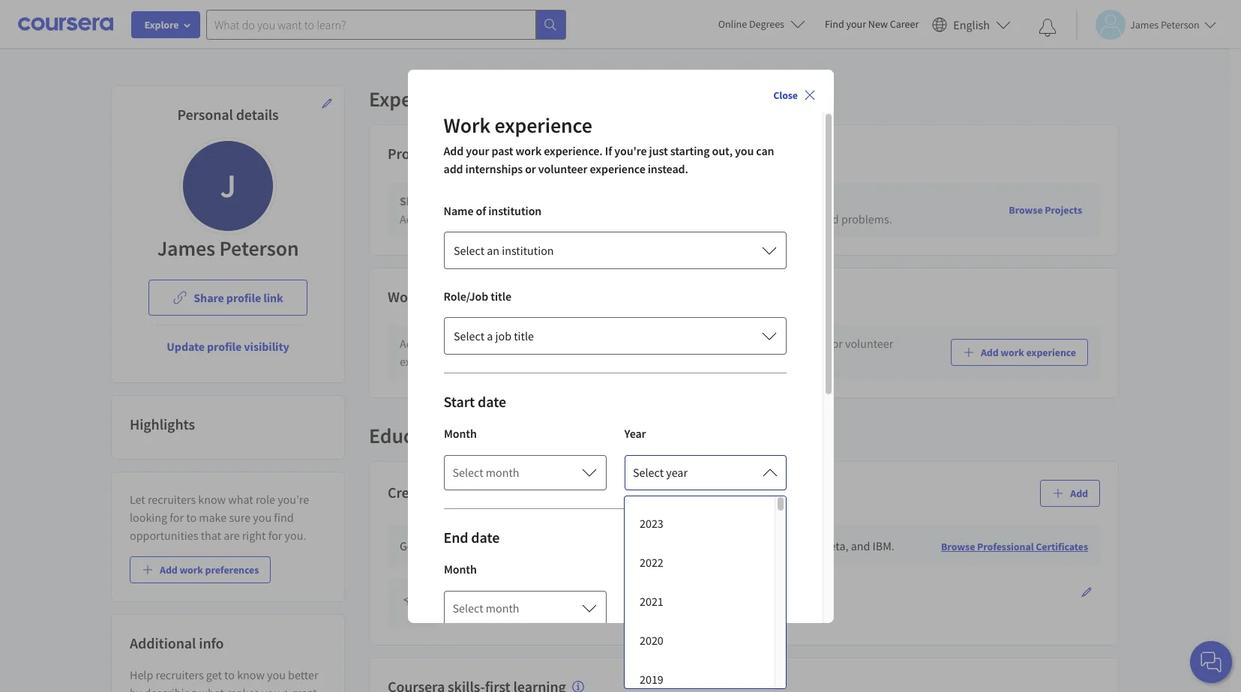 Task type: describe. For each thing, give the bounding box(es) containing it.
turtle
[[454, 580, 486, 595]]

select inside button
[[453, 243, 484, 258]]

you for can
[[710, 336, 729, 351]]

select year button for end date
[[624, 590, 786, 626]]

skills
[[481, 193, 508, 208]]

world
[[810, 211, 839, 226]]

browse professional certificates link
[[941, 540, 1088, 553]]

j
[[220, 165, 236, 206]]

to left solve at the top right of the page
[[746, 211, 757, 226]]

add inside 'work experience add your past work experience. if you're just starting out, you can add internships or volunteer experience instead.'
[[444, 143, 464, 158]]

companies
[[703, 538, 758, 553]]

can inside add your past work experience here. if you're just starting out, you can add internships or volunteer experience instead.
[[731, 336, 749, 351]]

here
[[465, 211, 487, 226]]

sure
[[229, 510, 251, 525]]

select up 2023
[[633, 465, 664, 480]]

expertise
[[642, 211, 688, 226]]

like
[[760, 538, 778, 553]]

link
[[263, 290, 283, 305]]

2022
[[640, 555, 664, 570]]

0 vertical spatial projects
[[669, 193, 712, 208]]

new
[[869, 17, 888, 31]]

browse for browse projects
[[1009, 203, 1043, 217]]

start
[[444, 392, 475, 411]]

select year for end date
[[633, 600, 688, 615]]

details
[[236, 105, 279, 124]]

your for past
[[422, 336, 445, 351]]

makes
[[227, 686, 259, 692]]

1 vertical spatial job-
[[419, 538, 439, 553]]

find
[[274, 510, 294, 525]]

showcase
[[400, 193, 452, 208]]

recruiters inside showcase your skills to recruiters with job-relevant projects add projects here to demonstrate your technical expertise and ability to solve real-world problems.
[[523, 193, 574, 208]]

add for add your past work experience here. if you're just starting out, you can add internships or volunteer experience instead.
[[400, 336, 420, 351]]

problems.
[[842, 211, 892, 226]]

technical
[[594, 211, 640, 226]]

update profile visibility button
[[155, 329, 301, 365]]

job
[[495, 328, 511, 343]]

title inside button
[[514, 328, 534, 343]]

year list box
[[625, 497, 786, 692]]

college
[[605, 580, 644, 595]]

role
[[256, 492, 275, 507]]

add your past work experience here. if you're just starting out, you can add internships or volunteer experience instead.
[[400, 336, 894, 369]]

1 horizontal spatial for
[[268, 528, 282, 543]]

leading
[[664, 538, 701, 553]]

you.
[[285, 528, 306, 543]]

a inside button
[[487, 328, 493, 343]]

0 horizontal spatial professional
[[454, 604, 516, 619]]

here.
[[556, 336, 581, 351]]

let recruiters know what role you're looking for to make sure you find opportunities that are right for you.
[[130, 492, 309, 543]]

add for add work experience
[[981, 346, 999, 359]]

recruiters for help recruiters get to know you better by describing what makes you a grea
[[156, 668, 204, 683]]

your for skills
[[454, 193, 478, 208]]

share
[[194, 290, 224, 305]]

add inside add your past work experience here. if you're just starting out, you can add internships or volunteer experience instead.
[[752, 336, 771, 351]]

help recruiters get to know you better by describing what makes you a grea
[[130, 668, 318, 692]]

2019
[[640, 672, 664, 687]]

recruiters for let recruiters know what role you're looking for to make sure you find opportunities that are right for you.
[[148, 492, 196, 507]]

google,
[[780, 538, 819, 553]]

describing
[[144, 686, 197, 692]]

find
[[825, 17, 844, 31]]

get
[[400, 538, 417, 553]]

share profile link button
[[149, 280, 307, 316]]

your left technical
[[569, 211, 592, 226]]

select month button for end date
[[444, 590, 606, 626]]

0 vertical spatial for
[[170, 510, 184, 525]]

select an institution
[[453, 243, 554, 258]]

year for end date
[[666, 600, 688, 615]]

real-
[[787, 211, 810, 226]]

find your new career
[[825, 17, 919, 31]]

edit details for professional school degree  in majorname at turtle mountain community college. image
[[1081, 586, 1093, 598]]

make
[[199, 510, 227, 525]]

date for start date
[[478, 392, 506, 411]]

add work experience
[[981, 346, 1076, 359]]

end
[[444, 528, 468, 546]]

school
[[518, 604, 551, 619]]

degree
[[554, 604, 588, 619]]

james
[[157, 235, 215, 262]]

better
[[288, 668, 318, 683]]

by
[[130, 686, 142, 692]]

1 vertical spatial projects
[[422, 211, 463, 226]]

that
[[201, 528, 221, 543]]

work experience dialog
[[408, 69, 834, 692]]

training
[[550, 538, 590, 553]]

volunteer inside 'work experience add your past work experience. if you're just starting out, you can add internships or volunteer experience instead.'
[[538, 161, 588, 176]]

job- inside showcase your skills to recruiters with job-relevant projects add projects here to demonstrate your technical expertise and ability to solve real-world problems.
[[603, 193, 623, 208]]

and inside showcase your skills to recruiters with job-relevant projects add projects here to demonstrate your technical expertise and ability to solve real-world problems.
[[691, 211, 710, 226]]

know inside help recruiters get to know you better by describing what makes you a grea
[[237, 668, 265, 683]]

visibility
[[244, 339, 289, 354]]

add inside 'work experience add your past work experience. if you're just starting out, you can add internships or volunteer experience instead.'
[[444, 161, 463, 176]]

experience.
[[544, 143, 603, 158]]

you for find
[[253, 510, 272, 525]]

2021
[[640, 594, 664, 609]]

1 horizontal spatial and
[[851, 538, 870, 553]]

select month for end
[[453, 600, 519, 615]]

update
[[167, 339, 205, 354]]

help
[[130, 668, 153, 683]]

to inside help recruiters get to know you better by describing what makes you a grea
[[224, 668, 235, 683]]

add for add
[[1071, 487, 1088, 500]]

can inside 'work experience add your past work experience. if you're just starting out, you can add internships or volunteer experience instead.'
[[756, 143, 774, 158]]

mountain
[[488, 580, 539, 595]]

opportunities
[[130, 528, 198, 543]]

select year for start date
[[633, 465, 688, 480]]

update profile visibility
[[167, 339, 289, 354]]

out, inside add your past work experience here. if you're just starting out, you can add internships or volunteer experience instead.
[[688, 336, 708, 351]]

internships inside 'work experience add your past work experience. if you're just starting out, you can add internships or volunteer experience instead.'
[[466, 161, 523, 176]]

browse projects button
[[1003, 196, 1088, 223]]

chat with us image
[[1199, 650, 1223, 674]]

if inside add your past work experience here. if you're just starting out, you can add internships or volunteer experience instead.
[[583, 336, 590, 351]]

credentials
[[388, 483, 461, 502]]

showcase your skills to recruiters with job-relevant projects add projects here to demonstrate your technical expertise and ability to solve real-world problems.
[[400, 193, 892, 226]]

career
[[890, 17, 919, 31]]

to right of
[[490, 211, 500, 226]]

2023
[[640, 516, 664, 531]]

english button
[[927, 0, 1017, 49]]

role/job
[[444, 288, 488, 303]]

2020
[[640, 633, 664, 648]]

end date
[[444, 528, 500, 546]]

info
[[199, 634, 224, 653]]

know inside let recruiters know what role you're looking for to make sure you find opportunities that are right for you.
[[198, 492, 226, 507]]



Task type: vqa. For each thing, say whether or not it's contained in the screenshot.
Add within the Button
yes



Task type: locate. For each thing, give the bounding box(es) containing it.
1 vertical spatial what
[[199, 686, 224, 692]]

0 vertical spatial what
[[228, 492, 253, 507]]

select left an
[[453, 243, 484, 258]]

work inside 'work experience add your past work experience. if you're just starting out, you can add internships or volunteer experience instead.'
[[516, 143, 542, 158]]

you inside let recruiters know what role you're looking for to make sure you find opportunities that are right for you.
[[253, 510, 272, 525]]

are
[[224, 528, 240, 543]]

select month down turtle
[[453, 600, 519, 615]]

know up make
[[198, 492, 226, 507]]

additional
[[130, 634, 196, 653]]

select year button for start date
[[624, 454, 786, 490]]

add inside add your past work experience here. if you're just starting out, you can add internships or volunteer experience instead.
[[400, 336, 420, 351]]

j button
[[179, 137, 277, 235]]

1 vertical spatial past
[[447, 336, 469, 351]]

2 vertical spatial recruiters
[[156, 668, 204, 683]]

what
[[228, 492, 253, 507], [199, 686, 224, 692]]

just inside 'work experience add your past work experience. if you're just starting out, you can add internships or volunteer experience instead.'
[[649, 143, 668, 158]]

select month
[[453, 465, 519, 480], [453, 600, 519, 615]]

0 vertical spatial date
[[478, 392, 506, 411]]

0 horizontal spatial or
[[525, 161, 536, 176]]

work inside 'work experience add your past work experience. if you're just starting out, you can add internships or volunteer experience instead.'
[[444, 111, 491, 138]]

0 horizontal spatial title
[[491, 288, 512, 303]]

0 horizontal spatial with
[[470, 538, 492, 553]]

past inside 'work experience add your past work experience. if you're just starting out, you can add internships or volunteer experience instead.'
[[492, 143, 513, 158]]

1 horizontal spatial past
[[492, 143, 513, 158]]

1 select year button from the top
[[624, 454, 786, 490]]

your up here
[[454, 193, 478, 208]]

date right end
[[471, 528, 500, 546]]

1 vertical spatial institution
[[502, 243, 554, 258]]

1 vertical spatial browse
[[941, 540, 975, 553]]

work for history
[[388, 287, 421, 306]]

just right here.
[[626, 336, 645, 351]]

coursera image
[[18, 12, 113, 36]]

starting inside add your past work experience here. if you're just starting out, you can add internships or volunteer experience instead.
[[647, 336, 686, 351]]

0 vertical spatial instead.
[[648, 161, 688, 176]]

1 month from the top
[[486, 465, 519, 480]]

1 vertical spatial a
[[283, 686, 289, 692]]

month down the "mountain"
[[486, 600, 519, 615]]

select month button
[[444, 454, 606, 490], [444, 590, 606, 626]]

name
[[444, 203, 474, 218]]

add inside add work experience button
[[981, 346, 999, 359]]

if left you're
[[605, 143, 612, 158]]

select a job title
[[453, 328, 534, 343]]

internships inside add your past work experience here. if you're just starting out, you can add internships or volunteer experience instead.
[[774, 336, 830, 351]]

1 year from the top
[[666, 465, 688, 480]]

recruiters up demonstrate
[[523, 193, 574, 208]]

work
[[444, 111, 491, 138], [388, 287, 421, 306]]

1 vertical spatial just
[[626, 336, 645, 351]]

0 vertical spatial profile
[[226, 290, 261, 305]]

what inside help recruiters get to know you better by describing what makes you a grea
[[199, 686, 224, 692]]

year for start date
[[624, 426, 646, 441]]

add work experience button
[[951, 339, 1088, 366]]

select year button
[[624, 454, 786, 490], [624, 590, 786, 626]]

0 vertical spatial institution
[[488, 203, 542, 218]]

browse
[[1009, 203, 1043, 217], [941, 540, 975, 553]]

1 vertical spatial professional
[[454, 604, 516, 619]]

industry-
[[618, 538, 664, 553]]

just right you're
[[649, 143, 668, 158]]

with left the role-
[[470, 538, 492, 553]]

work
[[516, 143, 542, 158], [471, 336, 496, 351], [1001, 346, 1024, 359], [180, 563, 203, 577]]

browse inside button
[[1009, 203, 1043, 217]]

select up credentials
[[453, 465, 483, 480]]

to
[[510, 193, 521, 208], [490, 211, 500, 226], [746, 211, 757, 226], [186, 510, 197, 525], [224, 668, 235, 683]]

you're up find
[[278, 492, 309, 507]]

past inside add your past work experience here. if you're just starting out, you can add internships or volunteer experience instead.
[[447, 336, 469, 351]]

0 vertical spatial or
[[525, 161, 536, 176]]

0 horizontal spatial add
[[444, 161, 463, 176]]

you inside 'work experience add your past work experience. if you're just starting out, you can add internships or volunteer experience instead.'
[[735, 143, 754, 158]]

institution for name of institution
[[488, 203, 542, 218]]

2 month from the top
[[444, 561, 477, 576]]

select year up 2020
[[633, 600, 688, 615]]

profile inside button
[[226, 290, 261, 305]]

your up skills
[[466, 143, 489, 158]]

can
[[756, 143, 774, 158], [731, 336, 749, 351]]

james peterson
[[157, 235, 299, 262]]

edit personal details. image
[[321, 98, 333, 110]]

add inside showcase your skills to recruiters with job-relevant projects add projects here to demonstrate your technical expertise and ability to solve real-world problems.
[[400, 211, 420, 226]]

ibm.
[[873, 538, 895, 553]]

select month for start
[[453, 465, 519, 480]]

out, inside 'work experience add your past work experience. if you're just starting out, you can add internships or volunteer experience instead.'
[[712, 143, 733, 158]]

month for end date
[[486, 600, 519, 615]]

2 select month button from the top
[[444, 590, 606, 626]]

0 vertical spatial select year
[[633, 465, 688, 480]]

1 vertical spatial profile
[[207, 339, 242, 354]]

2 select year button from the top
[[624, 590, 786, 626]]

1 horizontal spatial job-
[[603, 193, 623, 208]]

1 horizontal spatial browse
[[1009, 203, 1043, 217]]

0 horizontal spatial projects
[[388, 144, 440, 163]]

starting inside 'work experience add your past work experience. if you're just starting out, you can add internships or volunteer experience instead.'
[[670, 143, 710, 158]]

1 select month from the top
[[453, 465, 519, 480]]

2 select year from the top
[[633, 600, 688, 615]]

1 horizontal spatial professional
[[977, 540, 1034, 553]]

projects up expertise
[[669, 193, 712, 208]]

0 vertical spatial past
[[492, 143, 513, 158]]

find your new career link
[[818, 15, 927, 34]]

0 vertical spatial with
[[577, 193, 600, 208]]

professional left the certificates
[[977, 540, 1034, 553]]

year right 2021
[[666, 600, 688, 615]]

0 horizontal spatial a
[[283, 686, 289, 692]]

0 vertical spatial if
[[605, 143, 612, 158]]

1 vertical spatial you're
[[278, 492, 309, 507]]

0 vertical spatial select year button
[[624, 454, 786, 490]]

1 year from the top
[[624, 426, 646, 441]]

browse professional certificates
[[941, 540, 1088, 553]]

1 horizontal spatial projects
[[1045, 203, 1082, 217]]

your down "work history"
[[422, 336, 445, 351]]

you for a
[[262, 686, 280, 692]]

close button
[[767, 81, 822, 108]]

0 vertical spatial a
[[487, 328, 493, 343]]

0 vertical spatial add
[[444, 161, 463, 176]]

relevant
[[623, 193, 667, 208]]

community
[[541, 580, 603, 595]]

of
[[476, 203, 486, 218]]

profile for share
[[226, 290, 261, 305]]

profile for update
[[207, 339, 242, 354]]

your inside 'work experience add your past work experience. if you're just starting out, you can add internships or volunteer experience instead.'
[[466, 143, 489, 158]]

projects inside button
[[1045, 203, 1082, 217]]

work for experience
[[444, 111, 491, 138]]

1 vertical spatial out,
[[688, 336, 708, 351]]

you're
[[593, 336, 624, 351], [278, 492, 309, 507]]

2 select month from the top
[[453, 600, 519, 615]]

instead. inside add your past work experience here. if you're just starting out, you can add internships or volunteer experience instead.
[[457, 354, 497, 369]]

institution for select an institution
[[502, 243, 554, 258]]

1 horizontal spatial or
[[832, 336, 843, 351]]

browse for browse professional certificates
[[941, 540, 975, 553]]

what inside let recruiters know what role you're looking for to make sure you find opportunities that are right for you.
[[228, 492, 253, 507]]

0 horizontal spatial browse
[[941, 540, 975, 553]]

institution inside button
[[502, 243, 554, 258]]

highlights
[[130, 415, 195, 434]]

or inside add your past work experience here. if you're just starting out, you can add internships or volunteer experience instead.
[[832, 336, 843, 351]]

2 year from the top
[[624, 561, 646, 576]]

what down get
[[199, 686, 224, 692]]

2 month from the top
[[486, 600, 519, 615]]

your for new
[[846, 17, 866, 31]]

1 vertical spatial select year button
[[624, 590, 786, 626]]

year
[[624, 426, 646, 441], [624, 561, 646, 576]]

ready
[[439, 538, 468, 553]]

year up 'leading'
[[666, 465, 688, 480]]

0 vertical spatial month
[[486, 465, 519, 480]]

recruiters up the describing
[[156, 668, 204, 683]]

1 vertical spatial date
[[471, 528, 500, 546]]

year for start date
[[666, 465, 688, 480]]

month for start date
[[486, 465, 519, 480]]

instead. up relevant at the top right of page
[[648, 161, 688, 176]]

a left job
[[487, 328, 493, 343]]

institution
[[488, 203, 542, 218], [502, 243, 554, 258]]

1 vertical spatial with
[[470, 538, 492, 553]]

from
[[592, 538, 616, 553]]

1 vertical spatial select month button
[[444, 590, 606, 626]]

1 vertical spatial work
[[388, 287, 421, 306]]

0 vertical spatial you're
[[593, 336, 624, 351]]

Select a job title button
[[444, 317, 786, 354]]

your inside add your past work experience here. if you're just starting out, you can add internships or volunteer experience instead.
[[422, 336, 445, 351]]

you're
[[615, 143, 647, 158]]

1 vertical spatial month
[[444, 561, 477, 576]]

1 horizontal spatial work
[[444, 111, 491, 138]]

0 vertical spatial month
[[444, 426, 477, 441]]

get job-ready with role-based training from industry-leading companies like google, meta, and ibm.
[[400, 538, 895, 553]]

with inside showcase your skills to recruiters with job-relevant projects add projects here to demonstrate your technical expertise and ability to solve real-world problems.
[[577, 193, 600, 208]]

1 horizontal spatial instead.
[[648, 161, 688, 176]]

1 vertical spatial for
[[268, 528, 282, 543]]

to right skills
[[510, 193, 521, 208]]

you're inside let recruiters know what role you're looking for to make sure you find opportunities that are right for you.
[[278, 492, 309, 507]]

1 horizontal spatial internships
[[774, 336, 830, 351]]

to right get
[[224, 668, 235, 683]]

job- up technical
[[603, 193, 623, 208]]

profile inside button
[[207, 339, 242, 354]]

profile
[[226, 290, 261, 305], [207, 339, 242, 354]]

0 vertical spatial know
[[198, 492, 226, 507]]

instead. down select a job title
[[457, 354, 497, 369]]

0 horizontal spatial for
[[170, 510, 184, 525]]

peterson
[[219, 235, 299, 262]]

solve
[[759, 211, 785, 226]]

1 select month button from the top
[[444, 454, 606, 490]]

date for end date
[[471, 528, 500, 546]]

0 vertical spatial internships
[[466, 161, 523, 176]]

a inside help recruiters get to know you better by describing what makes you a grea
[[283, 686, 289, 692]]

0 vertical spatial out,
[[712, 143, 733, 158]]

institution down demonstrate
[[502, 243, 554, 258]]

0 horizontal spatial you're
[[278, 492, 309, 507]]

0 horizontal spatial internships
[[466, 161, 523, 176]]

month up turtle
[[444, 561, 477, 576]]

projects down showcase
[[422, 211, 463, 226]]

0 horizontal spatial what
[[199, 686, 224, 692]]

professional school degree
[[454, 604, 588, 619]]

1 vertical spatial if
[[583, 336, 590, 351]]

add work preferences
[[160, 563, 259, 577]]

2 year from the top
[[666, 600, 688, 615]]

0 vertical spatial title
[[491, 288, 512, 303]]

you inside add your past work experience here. if you're just starting out, you can add internships or volunteer experience instead.
[[710, 336, 729, 351]]

instead. inside 'work experience add your past work experience. if you're just starting out, you can add internships or volunteer experience instead.'
[[648, 161, 688, 176]]

1 vertical spatial starting
[[647, 336, 686, 351]]

profile right update
[[207, 339, 242, 354]]

experience
[[495, 111, 592, 138], [590, 161, 646, 176], [499, 336, 553, 351], [1026, 346, 1076, 359], [400, 354, 454, 369]]

and left ibm. on the right
[[851, 538, 870, 553]]

get
[[206, 668, 222, 683]]

1 horizontal spatial out,
[[712, 143, 733, 158]]

work history
[[388, 287, 469, 306]]

for down find
[[268, 528, 282, 543]]

Select an institution button
[[444, 231, 786, 269]]

1 horizontal spatial can
[[756, 143, 774, 158]]

experience inside button
[[1026, 346, 1076, 359]]

1 vertical spatial instead.
[[457, 354, 497, 369]]

month up end date
[[486, 465, 519, 480]]

you're right here.
[[593, 336, 624, 351]]

0 vertical spatial volunteer
[[538, 161, 588, 176]]

1 select year from the top
[[633, 465, 688, 480]]

know
[[198, 492, 226, 507], [237, 668, 265, 683]]

add
[[444, 143, 464, 158], [400, 211, 420, 226], [400, 336, 420, 351], [981, 346, 999, 359], [1071, 487, 1088, 500], [160, 563, 178, 577]]

1 vertical spatial month
[[486, 600, 519, 615]]

select year up 2023
[[633, 465, 688, 480]]

with
[[577, 193, 600, 208], [470, 538, 492, 553]]

1 horizontal spatial title
[[514, 328, 534, 343]]

to inside let recruiters know what role you're looking for to make sure you find opportunities that are right for you.
[[186, 510, 197, 525]]

if right here.
[[583, 336, 590, 351]]

add inside add work preferences button
[[160, 563, 178, 577]]

0 horizontal spatial and
[[691, 211, 710, 226]]

starting
[[670, 143, 710, 158], [647, 336, 686, 351]]

select inside button
[[453, 328, 484, 343]]

with up technical
[[577, 193, 600, 208]]

1 vertical spatial volunteer
[[845, 336, 894, 351]]

0 vertical spatial job-
[[603, 193, 623, 208]]

1 month from the top
[[444, 426, 477, 441]]

role/job title
[[444, 288, 512, 303]]

1 horizontal spatial you're
[[593, 336, 624, 351]]

1 horizontal spatial with
[[577, 193, 600, 208]]

0 vertical spatial select month button
[[444, 454, 606, 490]]

if
[[605, 143, 612, 158], [583, 336, 590, 351]]

select month button for start date
[[444, 454, 606, 490]]

if inside 'work experience add your past work experience. if you're just starting out, you can add internships or volunteer experience instead.'
[[605, 143, 612, 158]]

recruiters
[[523, 193, 574, 208], [148, 492, 196, 507], [156, 668, 204, 683]]

1 vertical spatial title
[[514, 328, 534, 343]]

1 vertical spatial can
[[731, 336, 749, 351]]

month for start
[[444, 426, 477, 441]]

1 vertical spatial projects
[[1045, 203, 1082, 217]]

select month up credentials
[[453, 465, 519, 480]]

title right role/job on the top
[[491, 288, 512, 303]]

add for add work preferences
[[160, 563, 178, 577]]

0 horizontal spatial if
[[583, 336, 590, 351]]

work inside add your past work experience here. if you're just starting out, you can add internships or volunteer experience instead.
[[471, 336, 496, 351]]

know up makes
[[237, 668, 265, 683]]

0 horizontal spatial work
[[388, 287, 421, 306]]

instead.
[[648, 161, 688, 176], [457, 354, 497, 369]]

for up the opportunities
[[170, 510, 184, 525]]

just inside add your past work experience here. if you're just starting out, you can add internships or volunteer experience instead.
[[626, 336, 645, 351]]

you
[[735, 143, 754, 158], [710, 336, 729, 351], [253, 510, 272, 525], [267, 668, 286, 683], [262, 686, 280, 692]]

1 vertical spatial and
[[851, 538, 870, 553]]

meta,
[[821, 538, 849, 553]]

0 vertical spatial projects
[[388, 144, 440, 163]]

additional info
[[130, 634, 224, 653]]

professional down turtle
[[454, 604, 516, 619]]

0 horizontal spatial past
[[447, 336, 469, 351]]

an
[[487, 243, 499, 258]]

a down better at the bottom left of the page
[[283, 686, 289, 692]]

select left job
[[453, 328, 484, 343]]

profile left link
[[226, 290, 261, 305]]

month down "start"
[[444, 426, 477, 441]]

1 horizontal spatial what
[[228, 492, 253, 507]]

or inside 'work experience add your past work experience. if you're just starting out, you can add internships or volunteer experience instead.'
[[525, 161, 536, 176]]

0 vertical spatial work
[[444, 111, 491, 138]]

0 horizontal spatial volunteer
[[538, 161, 588, 176]]

year for end date
[[624, 561, 646, 576]]

certificates
[[1036, 540, 1088, 553]]

show notifications image
[[1039, 19, 1057, 37]]

what up sure
[[228, 492, 253, 507]]

past up skills
[[492, 143, 513, 158]]

to left make
[[186, 510, 197, 525]]

select year button up 2020
[[624, 590, 786, 626]]

personal details
[[177, 105, 279, 124]]

recruiters inside let recruiters know what role you're looking for to make sure you find opportunities that are right for you.
[[148, 492, 196, 507]]

add inside add 'button'
[[1071, 487, 1088, 500]]

share profile link
[[194, 290, 283, 305]]

recruiters inside help recruiters get to know you better by describing what makes you a grea
[[156, 668, 204, 683]]

recruiters up looking
[[148, 492, 196, 507]]

past left job
[[447, 336, 469, 351]]

select year button up 2023
[[624, 454, 786, 490]]

0 horizontal spatial just
[[626, 336, 645, 351]]

None search field
[[206, 9, 566, 39]]

1 vertical spatial year
[[624, 561, 646, 576]]

date
[[478, 392, 506, 411], [471, 528, 500, 546]]

0 horizontal spatial know
[[198, 492, 226, 507]]

1 vertical spatial add
[[752, 336, 771, 351]]

your right find
[[846, 17, 866, 31]]

month for end
[[444, 561, 477, 576]]

demonstrate
[[503, 211, 567, 226]]

volunteer inside add your past work experience here. if you're just starting out, you can add internships or volunteer experience instead.
[[845, 336, 894, 351]]

1 vertical spatial select year
[[633, 600, 688, 615]]

start date
[[444, 392, 506, 411]]

role-
[[494, 538, 518, 553]]

right
[[242, 528, 266, 543]]

close
[[773, 88, 798, 101]]

add work preferences button
[[130, 557, 271, 584]]

ability
[[712, 211, 744, 226]]

and left ability
[[691, 211, 710, 226]]

0 horizontal spatial instead.
[[457, 354, 497, 369]]

looking
[[130, 510, 167, 525]]

select down turtle
[[453, 600, 483, 615]]

0 vertical spatial browse
[[1009, 203, 1043, 217]]

title right job
[[514, 328, 534, 343]]

1 vertical spatial year
[[666, 600, 688, 615]]

preferences
[[205, 563, 259, 577]]

0 horizontal spatial can
[[731, 336, 749, 351]]

date right "start"
[[478, 392, 506, 411]]

browse projects
[[1009, 203, 1082, 217]]

english
[[954, 17, 990, 32]]

you're inside add your past work experience here. if you're just starting out, you can add internships or volunteer experience instead.
[[593, 336, 624, 351]]

0 vertical spatial professional
[[977, 540, 1034, 553]]

job- right get
[[419, 538, 439, 553]]

0 horizontal spatial out,
[[688, 336, 708, 351]]

0 vertical spatial recruiters
[[523, 193, 574, 208]]

personal
[[177, 105, 233, 124]]

1 vertical spatial recruiters
[[148, 492, 196, 507]]

institution right of
[[488, 203, 542, 218]]

select down college
[[633, 600, 664, 615]]

add button
[[1041, 480, 1100, 507]]



